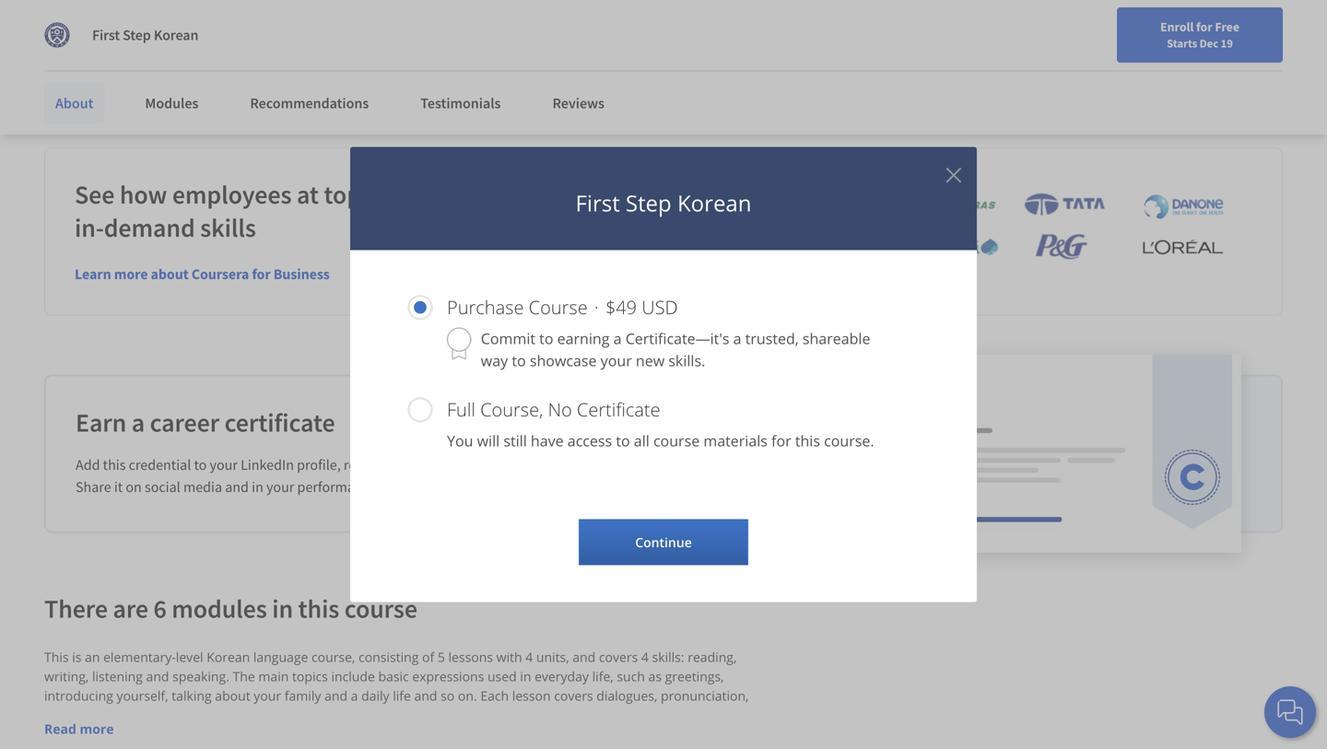 Task type: locate. For each thing, give the bounding box(es) containing it.
1 vertical spatial this
[[103, 456, 126, 474]]

life
[[393, 687, 411, 705]]

in
[[252, 478, 263, 496], [272, 593, 293, 625], [520, 668, 531, 685]]

0 horizontal spatial in
[[252, 478, 263, 496]]

about down the
[[215, 687, 250, 705]]

first step korean
[[92, 26, 198, 44], [576, 188, 752, 218]]

more inside this is an elementary-level korean language course, consisting of 5 lessons with 4 units, and covers 4 skills: reading, writing, listening and speaking. the main topics include basic expressions used in everyday life, such as greetings, introducing yourself, talking about your family and a daily life and so on. each lesson covers dialogues, pronunciation, vocabulary, grammar, quizzes and role-plays. read more
[[80, 720, 114, 738]]

0 vertical spatial for
[[1196, 18, 1213, 35]]

for up dec
[[1196, 18, 1213, 35]]

linkedin
[[109, 42, 156, 58], [241, 456, 294, 474]]

a down $49
[[613, 329, 622, 348]]

korean
[[154, 26, 198, 44], [677, 188, 752, 218], [207, 649, 250, 666]]

to
[[68, 42, 79, 58], [539, 329, 553, 348], [512, 351, 526, 370], [616, 431, 630, 451], [194, 456, 207, 474]]

this is an elementary-level korean language course, consisting of 5 lessons with 4 units, and covers 4 skills: reading, writing, listening and speaking. the main topics include basic expressions used in everyday life, such as greetings, introducing yourself, talking about your family and a daily life and so on. each lesson covers dialogues, pronunciation, vocabulary, grammar, quizzes and role-plays. read more
[[44, 649, 752, 738]]

1 4 from the left
[[526, 649, 533, 666]]

credential
[[129, 456, 191, 474]]

new
[[904, 58, 928, 75]]

read
[[44, 720, 76, 738]]

1 horizontal spatial linkedin
[[241, 456, 294, 474]]

linkedin inside add this credential to your linkedin profile, resume, or cv share it on social media and in your performance review
[[241, 456, 294, 474]]

your down shareable certificate
[[82, 42, 106, 58]]

and down the include
[[324, 687, 347, 705]]

step
[[123, 26, 151, 44], [626, 188, 672, 218]]

0 horizontal spatial course
[[344, 593, 417, 625]]

linkedin left profile,
[[241, 456, 294, 474]]

recommendations link
[[239, 83, 380, 123]]

0 vertical spatial course
[[653, 431, 700, 451]]

certificate up profile,
[[224, 407, 335, 439]]

your
[[82, 42, 106, 58], [876, 58, 901, 75], [601, 351, 632, 370], [210, 456, 238, 474], [266, 478, 294, 496], [254, 687, 281, 705]]

yourself,
[[117, 687, 168, 705]]

2 4 from the left
[[641, 649, 649, 666]]

1 vertical spatial certificate
[[224, 407, 335, 439]]

1 vertical spatial more
[[80, 720, 114, 738]]

4 right the with
[[526, 649, 533, 666]]

business
[[273, 265, 330, 284]]

0 horizontal spatial 4
[[526, 649, 533, 666]]

add up share
[[76, 456, 100, 474]]

0 vertical spatial certificate
[[110, 13, 173, 32]]

language
[[253, 649, 308, 666]]

about left coursera
[[151, 265, 189, 284]]

family
[[285, 687, 321, 705]]

listening
[[92, 668, 143, 685]]

this up course,
[[298, 593, 339, 625]]

0 vertical spatial this
[[795, 431, 820, 451]]

course inside the full course, no certificate you will still have access to all course materials for this course.
[[653, 431, 700, 451]]

and up life,
[[573, 649, 596, 666]]

no
[[548, 397, 572, 422]]

a left trusted,
[[733, 329, 741, 348]]

to up media
[[194, 456, 207, 474]]

continue button
[[579, 519, 748, 565]]

course,
[[312, 649, 355, 666]]

add inside add this credential to your linkedin profile, resume, or cv share it on social media and in your performance review
[[76, 456, 100, 474]]

new
[[636, 351, 665, 370]]

greetings,
[[665, 668, 724, 685]]

0 horizontal spatial first
[[92, 26, 120, 44]]

2 vertical spatial for
[[771, 431, 791, 451]]

earn
[[76, 407, 126, 439]]

0 horizontal spatial korean
[[154, 26, 198, 44]]

0 horizontal spatial are
[[113, 593, 148, 625]]

modules
[[172, 593, 267, 625]]

1 vertical spatial for
[[252, 265, 271, 284]]

way
[[481, 351, 508, 370]]

2 vertical spatial korean
[[207, 649, 250, 666]]

consisting
[[359, 649, 419, 666]]

and right media
[[225, 478, 249, 496]]

1 horizontal spatial certificate
[[224, 407, 335, 439]]

to left all
[[616, 431, 630, 451]]

a down the include
[[351, 687, 358, 705]]

course right all
[[653, 431, 700, 451]]

writing,
[[44, 668, 89, 685]]

trusted,
[[745, 329, 799, 348]]

1 vertical spatial step
[[626, 188, 672, 218]]

certificate—it's
[[626, 329, 729, 348]]

1 vertical spatial add
[[76, 456, 100, 474]]

your inside commit to earning a certificate—it's a trusted, shareable way to showcase your new skills.
[[601, 351, 632, 370]]

are left the 6
[[113, 593, 148, 625]]

find your new career
[[850, 58, 966, 75]]

usd
[[642, 294, 678, 320]]

add down shareable
[[44, 42, 66, 58]]

in up language
[[272, 593, 293, 625]]

0 vertical spatial linkedin
[[109, 42, 156, 58]]

chat with us image
[[1276, 698, 1305, 727]]

0 vertical spatial are
[[491, 179, 526, 211]]

1 horizontal spatial in
[[272, 593, 293, 625]]

level
[[176, 649, 203, 666]]

2 horizontal spatial in
[[520, 668, 531, 685]]

0 horizontal spatial covers
[[554, 687, 593, 705]]

1 vertical spatial in
[[272, 593, 293, 625]]

yonsei university image
[[44, 22, 70, 48]]

this left course.
[[795, 431, 820, 451]]

2 vertical spatial in
[[520, 668, 531, 685]]

learn
[[75, 265, 111, 284]]

will
[[477, 431, 500, 451]]

for right materials
[[771, 431, 791, 451]]

covers down everyday at the bottom left of page
[[554, 687, 593, 705]]

and up yourself,
[[146, 668, 169, 685]]

at
[[297, 179, 319, 211]]

your up role-
[[254, 687, 281, 705]]

in up lesson
[[520, 668, 531, 685]]

1 horizontal spatial about
[[215, 687, 250, 705]]

0 vertical spatial add
[[44, 42, 66, 58]]

0 vertical spatial step
[[123, 26, 151, 44]]

mastering
[[531, 179, 642, 211]]

add for add this credential to your linkedin profile, resume, or cv share it on social media and in your performance review
[[76, 456, 100, 474]]

1 horizontal spatial are
[[491, 179, 526, 211]]

and left role-
[[227, 707, 250, 724]]

see
[[75, 179, 115, 211]]

0 horizontal spatial linkedin
[[109, 42, 156, 58]]

for
[[1196, 18, 1213, 35], [252, 265, 271, 284], [771, 431, 791, 451]]

0 vertical spatial first
[[92, 26, 120, 44]]

1 horizontal spatial for
[[771, 431, 791, 451]]

19
[[1221, 36, 1233, 51]]

this up "it"
[[103, 456, 126, 474]]

there are 6 modules in this course
[[44, 593, 417, 625]]

performance
[[297, 478, 377, 496]]

role-
[[253, 707, 281, 724]]

a inside this is an elementary-level korean language course, consisting of 5 lessons with 4 units, and covers 4 skills: reading, writing, listening and speaking. the main topics include basic expressions used in everyday life, such as greetings, introducing yourself, talking about your family and a daily life and so on. each lesson covers dialogues, pronunciation, vocabulary, grammar, quizzes and role-plays. read more
[[351, 687, 358, 705]]

1 horizontal spatial this
[[298, 593, 339, 625]]

and
[[225, 478, 249, 496], [573, 649, 596, 666], [146, 668, 169, 685], [324, 687, 347, 705], [414, 687, 437, 705], [227, 707, 250, 724]]

more right "read"
[[80, 720, 114, 738]]

0 horizontal spatial for
[[252, 265, 271, 284]]

your left "new"
[[601, 351, 632, 370]]

reviews link
[[541, 83, 616, 123]]

in-
[[75, 212, 104, 244]]

your up media
[[210, 456, 238, 474]]

1 horizontal spatial korean
[[207, 649, 250, 666]]

english
[[1008, 58, 1053, 76]]

your left 'performance'
[[266, 478, 294, 496]]

are left mastering
[[491, 179, 526, 211]]

of
[[422, 649, 434, 666]]

✕ button
[[945, 159, 962, 189]]

purchase course · $49 usd
[[447, 294, 678, 320]]

showcase
[[530, 351, 597, 370]]

social
[[145, 478, 180, 496]]

1 horizontal spatial add
[[76, 456, 100, 474]]

used
[[487, 668, 517, 685]]

this inside the full course, no certificate you will still have access to all course materials for this course.
[[795, 431, 820, 451]]

1 vertical spatial first step korean
[[576, 188, 752, 218]]

0 horizontal spatial step
[[123, 26, 151, 44]]

your right "find"
[[876, 58, 901, 75]]

1 horizontal spatial covers
[[599, 649, 638, 666]]

daily
[[361, 687, 389, 705]]

or
[[396, 456, 409, 474]]

1 horizontal spatial course
[[653, 431, 700, 451]]

certificate up add to your linkedin profile
[[110, 13, 173, 32]]

0 horizontal spatial first step korean
[[92, 26, 198, 44]]

1 vertical spatial korean
[[677, 188, 752, 218]]

coursera
[[192, 265, 249, 284]]

for left "business"
[[252, 265, 271, 284]]

how
[[120, 179, 167, 211]]

0 vertical spatial in
[[252, 478, 263, 496]]

your inside this is an elementary-level korean language course, consisting of 5 lessons with 4 units, and covers 4 skills: reading, writing, listening and speaking. the main topics include basic expressions used in everyday life, such as greetings, introducing yourself, talking about your family and a daily life and so on. each lesson covers dialogues, pronunciation, vocabulary, grammar, quizzes and role-plays. read more
[[254, 687, 281, 705]]

and inside add this credential to your linkedin profile, resume, or cv share it on social media and in your performance review
[[225, 478, 249, 496]]

coursera image
[[22, 52, 139, 81]]

in inside add this credential to your linkedin profile, resume, or cv share it on social media and in your performance review
[[252, 478, 263, 496]]

0 horizontal spatial add
[[44, 42, 66, 58]]

1 vertical spatial linkedin
[[241, 456, 294, 474]]

2 horizontal spatial for
[[1196, 18, 1213, 35]]

are
[[491, 179, 526, 211], [113, 593, 148, 625]]

2 horizontal spatial this
[[795, 431, 820, 451]]

enroll
[[1160, 18, 1194, 35]]

linkedin down shareable certificate
[[109, 42, 156, 58]]

·
[[594, 294, 599, 320]]

this inside add this credential to your linkedin profile, resume, or cv share it on social media and in your performance review
[[103, 456, 126, 474]]

a
[[613, 329, 622, 348], [733, 329, 741, 348], [132, 407, 145, 439], [351, 687, 358, 705]]

course up consisting
[[344, 593, 417, 625]]

covers
[[599, 649, 638, 666], [554, 687, 593, 705]]

in right media
[[252, 478, 263, 496]]

✕
[[945, 159, 962, 189]]

about
[[55, 94, 93, 112]]

more right learn
[[114, 265, 148, 284]]

0 horizontal spatial about
[[151, 265, 189, 284]]

1 horizontal spatial first
[[576, 188, 620, 218]]

covers up such
[[599, 649, 638, 666]]

an
[[85, 649, 100, 666]]

on
[[126, 478, 142, 496]]

1 vertical spatial covers
[[554, 687, 593, 705]]

1 horizontal spatial 4
[[641, 649, 649, 666]]

None search field
[[263, 48, 567, 85]]

4 up as
[[641, 649, 649, 666]]

2 vertical spatial this
[[298, 593, 339, 625]]

0 horizontal spatial this
[[103, 456, 126, 474]]

1 vertical spatial about
[[215, 687, 250, 705]]

first
[[92, 26, 120, 44], [576, 188, 620, 218]]



Task type: describe. For each thing, give the bounding box(es) containing it.
to right way
[[512, 351, 526, 370]]

to inside the full course, no certificate you will still have access to all course materials for this course.
[[616, 431, 630, 451]]

career
[[930, 58, 966, 75]]

a right earn
[[132, 407, 145, 439]]

reading,
[[688, 649, 737, 666]]

speaking.
[[172, 668, 229, 685]]

for inside enroll for free starts dec 19
[[1196, 18, 1213, 35]]

vocabulary,
[[44, 707, 113, 724]]

dialogues,
[[597, 687, 657, 705]]

modules link
[[134, 83, 210, 123]]

find your new career link
[[841, 55, 975, 78]]

this
[[44, 649, 69, 666]]

0 vertical spatial more
[[114, 265, 148, 284]]

are inside see how employees at top companies are mastering in-demand skills
[[491, 179, 526, 211]]

korean inside this is an elementary-level korean language course, consisting of 5 lessons with 4 units, and covers 4 skills: reading, writing, listening and speaking. the main topics include basic expressions used in everyday life, such as greetings, introducing yourself, talking about your family and a daily life and so on. each lesson covers dialogues, pronunciation, vocabulary, grammar, quizzes and role-plays. read more
[[207, 649, 250, 666]]

life,
[[592, 668, 614, 685]]

add for add to your linkedin profile
[[44, 42, 66, 58]]

expressions
[[412, 668, 484, 685]]

find
[[850, 58, 874, 75]]

0 vertical spatial korean
[[154, 26, 198, 44]]

add to your linkedin profile
[[44, 42, 193, 58]]

basic
[[378, 668, 409, 685]]

0 vertical spatial about
[[151, 265, 189, 284]]

course,
[[480, 397, 543, 422]]

earn a career certificate
[[76, 407, 335, 439]]

enroll for free starts dec 19
[[1160, 18, 1240, 51]]

testimonials link
[[409, 83, 512, 123]]

about inside this is an elementary-level korean language course, consisting of 5 lessons with 4 units, and covers 4 skills: reading, writing, listening and speaking. the main topics include basic expressions used in everyday life, such as greetings, introducing yourself, talking about your family and a daily life and so on. each lesson covers dialogues, pronunciation, vocabulary, grammar, quizzes and role-plays. read more
[[215, 687, 250, 705]]

grammar,
[[116, 707, 175, 724]]

topics
[[292, 668, 328, 685]]

so
[[441, 687, 455, 705]]

elementary-
[[103, 649, 176, 666]]

demand
[[104, 212, 195, 244]]

skills.
[[668, 351, 705, 370]]

shareable
[[803, 329, 870, 348]]

access
[[568, 431, 612, 451]]

2 horizontal spatial korean
[[677, 188, 752, 218]]

commit
[[481, 329, 535, 348]]

career
[[150, 407, 219, 439]]

on.
[[458, 687, 477, 705]]

still
[[504, 431, 527, 451]]

main
[[258, 668, 289, 685]]

cv
[[412, 456, 428, 474]]

show notifications image
[[1113, 60, 1135, 82]]

in inside this is an elementary-level korean language course, consisting of 5 lessons with 4 units, and covers 4 skills: reading, writing, listening and speaking. the main topics include basic expressions used in everyday life, such as greetings, introducing yourself, talking about your family and a daily life and so on. each lesson covers dialogues, pronunciation, vocabulary, grammar, quizzes and role-plays. read more
[[520, 668, 531, 685]]

to inside add this credential to your linkedin profile, resume, or cv share it on social media and in your performance review
[[194, 456, 207, 474]]

dec
[[1200, 36, 1218, 51]]

0 vertical spatial covers
[[599, 649, 638, 666]]

1 horizontal spatial first step korean
[[576, 188, 752, 218]]

coursera career certificate image
[[935, 355, 1241, 552]]

purchase
[[447, 294, 524, 320]]

learn more about coursera for business link
[[75, 265, 330, 284]]

learn more about coursera for business
[[75, 265, 330, 284]]

1 vertical spatial are
[[113, 593, 148, 625]]

starts
[[1167, 36, 1197, 51]]

quizzes
[[179, 707, 223, 724]]

certificate
[[577, 397, 660, 422]]

coursera enterprise logos image
[[872, 192, 1241, 272]]

share
[[76, 478, 111, 496]]

talking
[[172, 687, 212, 705]]

continue
[[635, 534, 692, 551]]

materials
[[704, 431, 768, 451]]

for inside the full course, no certificate you will still have access to all course materials for this course.
[[771, 431, 791, 451]]

you
[[447, 431, 473, 451]]

individuals
[[53, 9, 123, 28]]

course
[[529, 294, 588, 320]]

and left 'so'
[[414, 687, 437, 705]]

1 horizontal spatial step
[[626, 188, 672, 218]]

all
[[634, 431, 650, 451]]

to down shareable
[[68, 42, 79, 58]]

$49
[[605, 294, 637, 320]]

reviews
[[552, 94, 605, 112]]

0 horizontal spatial certificate
[[110, 13, 173, 32]]

the
[[233, 668, 255, 685]]

to up showcase
[[539, 329, 553, 348]]

about link
[[44, 83, 105, 123]]

profile,
[[297, 456, 341, 474]]

add this credential to your linkedin profile, resume, or cv share it on social media and in your performance review
[[76, 456, 428, 496]]

read more button
[[44, 720, 114, 739]]

0 vertical spatial first step korean
[[92, 26, 198, 44]]

full
[[447, 397, 475, 422]]

earning
[[557, 329, 610, 348]]

course.
[[824, 431, 874, 451]]

lesson
[[512, 687, 551, 705]]

recommendations
[[250, 94, 369, 112]]

is
[[72, 649, 81, 666]]

1 vertical spatial course
[[344, 593, 417, 625]]

with
[[496, 649, 522, 666]]

1 vertical spatial first
[[576, 188, 620, 218]]

english button
[[975, 37, 1086, 97]]

everyday
[[535, 668, 589, 685]]

include
[[331, 668, 375, 685]]

employees
[[172, 179, 292, 211]]

have
[[531, 431, 564, 451]]

introducing
[[44, 687, 113, 705]]

for
[[29, 9, 50, 28]]

resume,
[[344, 456, 393, 474]]

testimonials
[[421, 94, 501, 112]]



Task type: vqa. For each thing, say whether or not it's contained in the screenshot.
the 'with' to the top
no



